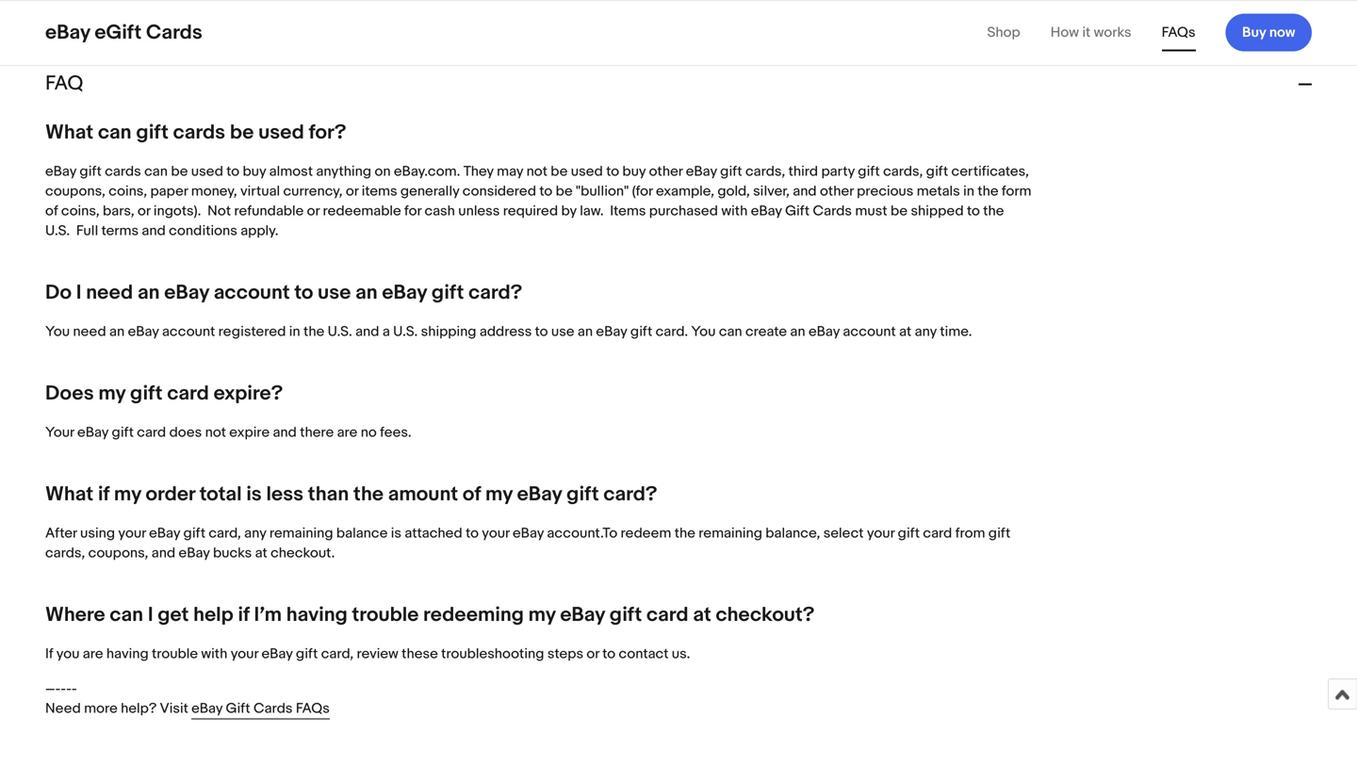 Task type: locate. For each thing, give the bounding box(es) containing it.
and right "terms"
[[142, 222, 166, 239]]

coupons, down using
[[88, 545, 148, 562]]

generally
[[400, 183, 459, 200]]

example,
[[656, 183, 714, 200]]

—---- need more help? visit ebay gift cards faqs
[[45, 680, 330, 717]]

contact
[[619, 645, 669, 662]]

0 vertical spatial coins,
[[109, 183, 147, 200]]

cards, up silver,
[[745, 163, 785, 180]]

cards,
[[745, 163, 785, 180], [883, 163, 923, 180], [45, 545, 85, 562]]

0 vertical spatial use
[[318, 280, 351, 305]]

coupons, inside after using your ebay gift card, any remaining balance is attached to your     ebay account.to redeem the remaining balance, select your gift card from     gift cards, coupons, and ebay bucks at checkout.
[[88, 545, 148, 562]]

your right attached
[[482, 525, 510, 542]]

faqs
[[1162, 24, 1196, 41], [296, 700, 330, 717]]

faqs right works
[[1162, 24, 1196, 41]]

1 vertical spatial coupons,
[[88, 545, 148, 562]]

by
[[561, 203, 577, 219]]

the right redeem
[[674, 525, 695, 542]]

not inside ebay gift cards can be used to buy almost anything on ebay.com. they may not     be used to buy other ebay gift cards, third party gift cards, gift     certificates, coupons, coins, paper money, virtual currency, or items     generally considered to be "bullion" (for example, gold, silver, and other     precious metals in the form of coins, bars, or ingots).  not refundable or     redeemable for cash unless required by law.  items purchased with ebay gift     cards must be shipped to the u.s.  full terms and conditions apply.
[[526, 163, 547, 180]]

my up after using your ebay gift card, any remaining balance is attached to your     ebay account.to redeem the remaining balance, select your gift card from     gift cards, coupons, and ebay bucks at checkout.
[[485, 482, 513, 506]]

of
[[45, 203, 58, 219], [463, 482, 481, 506]]

coupons, up full at left top
[[45, 183, 105, 200]]

less
[[266, 482, 303, 506]]

ebay up the example,
[[686, 163, 717, 180]]

what down faq
[[45, 120, 93, 145]]

0 vertical spatial if
[[98, 482, 109, 506]]

1 buy from the left
[[243, 163, 266, 180]]

or
[[346, 183, 358, 200], [138, 203, 150, 219], [307, 203, 320, 219], [587, 645, 599, 662]]

1 horizontal spatial you
[[691, 323, 716, 340]]

currency,
[[283, 183, 343, 200]]

an down "terms"
[[138, 280, 160, 305]]

1 horizontal spatial buy
[[622, 163, 646, 180]]

1 you from the left
[[45, 323, 70, 340]]

1 vertical spatial faqs
[[296, 700, 330, 717]]

gift left the from
[[898, 525, 920, 542]]

balance
[[336, 525, 388, 542]]

used up "bullion"
[[571, 163, 603, 180]]

to up required
[[539, 183, 552, 200]]

0 horizontal spatial buy
[[243, 163, 266, 180]]

help
[[193, 603, 233, 627]]

faqs down if you are having trouble with your ebay gift card, review these     troubleshooting steps or to contact us.
[[296, 700, 330, 717]]

at left checkout?
[[693, 603, 711, 627]]

1 horizontal spatial gift
[[785, 203, 810, 219]]

1 horizontal spatial u.s.
[[393, 323, 418, 340]]

buy
[[243, 163, 266, 180], [622, 163, 646, 180]]

0 horizontal spatial used
[[191, 163, 223, 180]]

0 vertical spatial having
[[286, 603, 348, 627]]

is
[[246, 482, 262, 506], [391, 525, 401, 542]]

1 horizontal spatial coins,
[[109, 183, 147, 200]]

are left no
[[337, 424, 357, 441]]

1 vertical spatial of
[[463, 482, 481, 506]]

ebay left bucks
[[179, 545, 210, 562]]

0 vertical spatial what
[[45, 120, 93, 145]]

0 vertical spatial at
[[899, 323, 912, 340]]

ebay right your
[[77, 424, 108, 441]]

where can i get help if i'm having trouble redeeming my ebay gift card at     checkout?
[[45, 603, 814, 627]]

0 vertical spatial other
[[649, 163, 683, 180]]

1 horizontal spatial other
[[820, 183, 854, 200]]

0 horizontal spatial other
[[649, 163, 683, 180]]

us.
[[672, 645, 690, 662]]

how it works
[[1050, 24, 1131, 41]]

gift right "does"
[[130, 381, 163, 406]]

to
[[226, 163, 239, 180], [606, 163, 619, 180], [539, 183, 552, 200], [967, 203, 980, 219], [294, 280, 313, 305], [535, 323, 548, 340], [466, 525, 479, 542], [602, 645, 616, 662]]

remaining
[[269, 525, 333, 542], [699, 525, 762, 542]]

card? up redeem
[[604, 482, 657, 506]]

1 vertical spatial is
[[391, 525, 401, 542]]

of inside ebay gift cards can be used to buy almost anything on ebay.com. they may not     be used to buy other ebay gift cards, third party gift cards, gift     certificates, coupons, coins, paper money, virtual currency, or items     generally considered to be "bullion" (for example, gold, silver, and other     precious metals in the form of coins, bars, or ingots).  not refundable or     redeemable for cash unless required by law.  items purchased with ebay gift     cards must be shipped to the u.s.  full terms and conditions apply.
[[45, 203, 58, 219]]

for?
[[309, 120, 346, 145]]

form
[[1002, 183, 1032, 200]]

what up the after
[[45, 482, 93, 506]]

to right attached
[[466, 525, 479, 542]]

1 vertical spatial i
[[148, 603, 153, 627]]

1 vertical spatial at
[[255, 545, 267, 562]]

not
[[207, 203, 231, 219]]

coupons, inside ebay gift cards can be used to buy almost anything on ebay.com. they may not     be used to buy other ebay gift cards, third party gift cards, gift     certificates, coupons, coins, paper money, virtual currency, or items     generally considered to be "bullion" (for example, gold, silver, and other     precious metals in the form of coins, bars, or ingots).  not refundable or     redeemable for cash unless required by law.  items purchased with ebay gift     cards must be shipped to the u.s.  full terms and conditions apply.
[[45, 183, 105, 200]]

0 horizontal spatial cards
[[146, 20, 202, 45]]

1 vertical spatial in
[[289, 323, 300, 340]]

remaining up checkout.
[[269, 525, 333, 542]]

at right bucks
[[255, 545, 267, 562]]

used
[[258, 120, 304, 145], [191, 163, 223, 180], [571, 163, 603, 180]]

2 vertical spatial at
[[693, 603, 711, 627]]

1 vertical spatial with
[[201, 645, 227, 662]]

be
[[230, 120, 254, 145], [171, 163, 188, 180], [551, 163, 568, 180], [556, 183, 573, 200], [891, 203, 908, 219]]

0 vertical spatial coupons,
[[45, 183, 105, 200]]

with down gold,
[[721, 203, 748, 219]]

required
[[503, 203, 558, 219]]

trouble up the review
[[352, 603, 419, 627]]

1 horizontal spatial with
[[721, 203, 748, 219]]

gift down does my gift card expire?
[[112, 424, 134, 441]]

0 vertical spatial any
[[915, 323, 937, 340]]

you
[[45, 323, 70, 340], [691, 323, 716, 340]]

ebay.com.
[[394, 163, 460, 180]]

unless
[[458, 203, 500, 219]]

1 horizontal spatial cards
[[253, 700, 293, 717]]

1 vertical spatial coins,
[[61, 203, 100, 219]]

2 remaining from the left
[[699, 525, 762, 542]]

considered
[[462, 183, 536, 200]]

are
[[337, 424, 357, 441], [83, 645, 103, 662]]

2 horizontal spatial at
[[899, 323, 912, 340]]

to right the "address"
[[535, 323, 548, 340]]

0 vertical spatial not
[[526, 163, 547, 180]]

0 horizontal spatial gift
[[226, 700, 250, 717]]

not right may
[[526, 163, 547, 180]]

0 horizontal spatial with
[[201, 645, 227, 662]]

not
[[526, 163, 547, 180], [205, 424, 226, 441]]

2 vertical spatial cards
[[253, 700, 293, 717]]

1 horizontal spatial faqs
[[1162, 24, 1196, 41]]

can
[[98, 120, 132, 145], [144, 163, 168, 180], [719, 323, 742, 340], [110, 603, 143, 627]]

2 horizontal spatial cards,
[[883, 163, 923, 180]]

0 vertical spatial gift
[[785, 203, 810, 219]]

and down the "order"
[[152, 545, 175, 562]]

1 horizontal spatial are
[[337, 424, 357, 441]]

0 vertical spatial is
[[246, 482, 262, 506]]

in inside ebay gift cards can be used to buy almost anything on ebay.com. they may not     be used to buy other ebay gift cards, third party gift cards, gift     certificates, coupons, coins, paper money, virtual currency, or items     generally considered to be "bullion" (for example, gold, silver, and other     precious metals in the form of coins, bars, or ingots).  not refundable or     redeemable for cash unless required by law.  items purchased with ebay gift     cards must be shipped to the u.s.  full terms and conditions apply.
[[963, 183, 974, 200]]

need right do
[[86, 280, 133, 305]]

0 horizontal spatial cards
[[105, 163, 141, 180]]

1 vertical spatial other
[[820, 183, 854, 200]]

the down certificates,
[[978, 183, 999, 200]]

for
[[404, 203, 421, 219]]

review
[[357, 645, 398, 662]]

bucks
[[213, 545, 252, 562]]

and inside after using your ebay gift card, any remaining balance is attached to your     ebay account.to redeem the remaining balance, select your gift card from     gift cards, coupons, and ebay bucks at checkout.
[[152, 545, 175, 562]]

your
[[118, 525, 146, 542], [482, 525, 510, 542], [867, 525, 895, 542], [231, 645, 258, 662]]

0 horizontal spatial faqs
[[296, 700, 330, 717]]

card, up bucks
[[209, 525, 241, 542]]

0 horizontal spatial any
[[244, 525, 266, 542]]

ebay right visit
[[191, 700, 223, 717]]

0 horizontal spatial i
[[76, 280, 81, 305]]

1 horizontal spatial cards
[[173, 120, 225, 145]]

0 vertical spatial card,
[[209, 525, 241, 542]]

1 horizontal spatial i
[[148, 603, 153, 627]]

refundable
[[234, 203, 304, 219]]

0 horizontal spatial trouble
[[152, 645, 198, 662]]

0 horizontal spatial if
[[98, 482, 109, 506]]

1 horizontal spatial having
[[286, 603, 348, 627]]

1 vertical spatial gift
[[226, 700, 250, 717]]

0 horizontal spatial having
[[106, 645, 149, 662]]

1 vertical spatial what
[[45, 482, 93, 506]]

or right steps
[[587, 645, 599, 662]]

amount
[[388, 482, 458, 506]]

0 vertical spatial i
[[76, 280, 81, 305]]

a
[[382, 323, 390, 340]]

what
[[45, 120, 93, 145], [45, 482, 93, 506]]

ebay inside —---- need more help? visit ebay gift cards faqs
[[191, 700, 223, 717]]

0 vertical spatial of
[[45, 203, 58, 219]]

0 vertical spatial are
[[337, 424, 357, 441]]

at inside after using your ebay gift card, any remaining balance is attached to your     ebay account.to redeem the remaining balance, select your gift card from     gift cards, coupons, and ebay bucks at checkout.
[[255, 545, 267, 562]]

cards, up precious
[[883, 163, 923, 180]]

0 horizontal spatial you
[[45, 323, 70, 340]]

cards down i'm
[[253, 700, 293, 717]]

u.s.
[[328, 323, 352, 340], [393, 323, 418, 340]]

card up does
[[167, 381, 209, 406]]

if left i'm
[[238, 603, 249, 627]]

how
[[1050, 24, 1079, 41]]

an right the "address"
[[578, 323, 593, 340]]

checkout.
[[271, 545, 335, 562]]

total
[[200, 482, 242, 506]]

gift right visit
[[226, 700, 250, 717]]

1 horizontal spatial trouble
[[352, 603, 419, 627]]

using
[[80, 525, 115, 542]]

0 horizontal spatial card,
[[209, 525, 241, 542]]

if up using
[[98, 482, 109, 506]]

1 horizontal spatial card?
[[604, 482, 657, 506]]

to up money,
[[226, 163, 239, 180]]

ebay gift cards faqs link
[[191, 699, 330, 719]]

i right do
[[76, 280, 81, 305]]

0 horizontal spatial coins,
[[61, 203, 100, 219]]

cards up bars,
[[105, 163, 141, 180]]

select
[[823, 525, 864, 542]]

bars,
[[103, 203, 134, 219]]

1 vertical spatial are
[[83, 645, 103, 662]]

are right you
[[83, 645, 103, 662]]

1 horizontal spatial if
[[238, 603, 249, 627]]

and left there
[[273, 424, 297, 441]]

address
[[480, 323, 532, 340]]

of left bars,
[[45, 203, 58, 219]]

anything
[[316, 163, 371, 180]]

1 vertical spatial any
[[244, 525, 266, 542]]

0 vertical spatial cards
[[146, 20, 202, 45]]

create
[[745, 323, 787, 340]]

1 vertical spatial not
[[205, 424, 226, 441]]

to down refundable
[[294, 280, 313, 305]]

used up almost
[[258, 120, 304, 145]]

1 vertical spatial cards
[[105, 163, 141, 180]]

gift
[[136, 120, 169, 145], [80, 163, 102, 180], [720, 163, 742, 180], [858, 163, 880, 180], [926, 163, 948, 180], [431, 280, 464, 305], [630, 323, 652, 340], [130, 381, 163, 406], [112, 424, 134, 441], [566, 482, 599, 506], [183, 525, 205, 542], [898, 525, 920, 542], [988, 525, 1011, 542], [609, 603, 642, 627], [296, 645, 318, 662]]

to up "bullion"
[[606, 163, 619, 180]]

0 horizontal spatial use
[[318, 280, 351, 305]]

trouble down get
[[152, 645, 198, 662]]

card
[[167, 381, 209, 406], [137, 424, 166, 441], [923, 525, 952, 542], [647, 603, 688, 627]]

coins,
[[109, 183, 147, 200], [61, 203, 100, 219]]

1 horizontal spatial use
[[551, 323, 574, 340]]

account left time.
[[843, 323, 896, 340]]

1 vertical spatial card,
[[321, 645, 354, 662]]

0 horizontal spatial are
[[83, 645, 103, 662]]

order
[[146, 482, 195, 506]]

1 vertical spatial trouble
[[152, 645, 198, 662]]

other
[[649, 163, 683, 180], [820, 183, 854, 200]]

you
[[56, 645, 80, 662]]

0 vertical spatial faqs
[[1162, 24, 1196, 41]]

—-
[[45, 680, 61, 697]]

1 vertical spatial cards
[[813, 203, 852, 219]]

card inside after using your ebay gift card, any remaining balance is attached to your     ebay account.to redeem the remaining balance, select your gift card from     gift cards, coupons, and ebay bucks at checkout.
[[923, 525, 952, 542]]

0 vertical spatial in
[[963, 183, 974, 200]]

card left the from
[[923, 525, 952, 542]]

1 horizontal spatial at
[[693, 603, 711, 627]]

0 horizontal spatial is
[[246, 482, 262, 506]]

cards inside —---- need more help? visit ebay gift cards faqs
[[253, 700, 293, 717]]

0 horizontal spatial cards,
[[45, 545, 85, 562]]

troubleshooting
[[441, 645, 544, 662]]

need up "does"
[[73, 323, 106, 340]]

my left the "order"
[[114, 482, 141, 506]]

where
[[45, 603, 105, 627]]

and
[[793, 183, 817, 200], [142, 222, 166, 239], [355, 323, 379, 340], [273, 424, 297, 441], [152, 545, 175, 562]]

having
[[286, 603, 348, 627], [106, 645, 149, 662]]

ebay up after using your ebay gift card, any remaining balance is attached to your     ebay account.to redeem the remaining balance, select your gift card from     gift cards, coupons, and ebay bucks at checkout.
[[517, 482, 562, 506]]

1 what from the top
[[45, 120, 93, 145]]

1 horizontal spatial any
[[915, 323, 937, 340]]

cards right the egift
[[146, 20, 202, 45]]

you right card.
[[691, 323, 716, 340]]

used up money,
[[191, 163, 223, 180]]

0 horizontal spatial of
[[45, 203, 58, 219]]

other up the example,
[[649, 163, 683, 180]]

2 what from the top
[[45, 482, 93, 506]]

cards inside ebay gift cards can be used to buy almost anything on ebay.com. they may not     be used to buy other ebay gift cards, third party gift cards, gift     certificates, coupons, coins, paper money, virtual currency, or items     generally considered to be "bullion" (for example, gold, silver, and other     precious metals in the form of coins, bars, or ingots).  not refundable or     redeemable for cash unless required by law.  items purchased with ebay gift     cards must be shipped to the u.s.  full terms and conditions apply.
[[813, 203, 852, 219]]

0 vertical spatial with
[[721, 203, 748, 219]]

does my gift card expire?
[[45, 381, 283, 406]]

at left time.
[[899, 323, 912, 340]]

you need an ebay account registered in the u.s. and a u.s. shipping address     to use an ebay gift card. you can create an ebay account at any time.
[[45, 323, 972, 340]]

1 horizontal spatial used
[[258, 120, 304, 145]]

0 vertical spatial card?
[[468, 280, 522, 305]]

1 horizontal spatial of
[[463, 482, 481, 506]]

remaining left balance,
[[699, 525, 762, 542]]

1 horizontal spatial remaining
[[699, 525, 762, 542]]

to left contact
[[602, 645, 616, 662]]

use right the "address"
[[551, 323, 574, 340]]

1 horizontal spatial is
[[391, 525, 401, 542]]

not right does
[[205, 424, 226, 441]]

third
[[788, 163, 818, 180]]

can left create
[[719, 323, 742, 340]]

ebay down silver,
[[751, 203, 782, 219]]

can up bars,
[[98, 120, 132, 145]]

items
[[610, 203, 646, 219]]

coins, up full at left top
[[61, 203, 100, 219]]

0 vertical spatial trouble
[[352, 603, 419, 627]]

the
[[978, 183, 999, 200], [983, 203, 1004, 219], [303, 323, 324, 340], [353, 482, 384, 506], [674, 525, 695, 542]]

cards left must
[[813, 203, 852, 219]]

you down do
[[45, 323, 70, 340]]

having up the help?
[[106, 645, 149, 662]]

2 you from the left
[[691, 323, 716, 340]]

cards, down the after
[[45, 545, 85, 562]]

0 horizontal spatial at
[[255, 545, 267, 562]]



Task type: describe. For each thing, give the bounding box(es) containing it.
1 horizontal spatial card,
[[321, 645, 354, 662]]

attached
[[405, 525, 462, 542]]

gift up contact
[[609, 603, 642, 627]]

0 vertical spatial need
[[86, 280, 133, 305]]

0 horizontal spatial card?
[[468, 280, 522, 305]]

visit
[[160, 700, 188, 717]]

1 remaining from the left
[[269, 525, 333, 542]]

0 horizontal spatial not
[[205, 424, 226, 441]]

ebay left the egift
[[45, 20, 90, 45]]

used for for?
[[258, 120, 304, 145]]

your
[[45, 424, 74, 441]]

now
[[1269, 24, 1295, 41]]

to inside after using your ebay gift card, any remaining balance is attached to your     ebay account.to redeem the remaining balance, select your gift card from     gift cards, coupons, and ebay bucks at checkout.
[[466, 525, 479, 542]]

an down redeemable
[[355, 280, 378, 305]]

balance,
[[766, 525, 820, 542]]

gift up shipping at left
[[431, 280, 464, 305]]

or down currency,
[[307, 203, 320, 219]]

redeemable
[[323, 203, 401, 219]]

gift left the review
[[296, 645, 318, 662]]

shipping
[[421, 323, 476, 340]]

ebay up a
[[382, 280, 427, 305]]

almost
[[269, 163, 313, 180]]

checkout?
[[716, 603, 814, 627]]

virtual
[[240, 183, 280, 200]]

cards inside ebay gift cards can be used to buy almost anything on ebay.com. they may not     be used to buy other ebay gift cards, third party gift cards, gift     certificates, coupons, coins, paper money, virtual currency, or items     generally considered to be "bullion" (for example, gold, silver, and other     precious metals in the form of coins, bars, or ingots).  not refundable or     redeemable for cash unless required by law.  items purchased with ebay gift     cards must be shipped to the u.s.  full terms and conditions apply.
[[105, 163, 141, 180]]

ebay up full at left top
[[45, 163, 76, 180]]

to right shipped
[[967, 203, 980, 219]]

gift up 'account.to'
[[566, 482, 599, 506]]

works
[[1094, 24, 1131, 41]]

there
[[300, 424, 334, 441]]

silver,
[[753, 183, 790, 200]]

is inside after using your ebay gift card, any remaining balance is attached to your     ebay account.to redeem the remaining balance, select your gift card from     gift cards, coupons, and ebay bucks at checkout.
[[391, 525, 401, 542]]

faqs link
[[1162, 24, 1196, 41]]

1 vertical spatial use
[[551, 323, 574, 340]]

can left get
[[110, 603, 143, 627]]

card left does
[[137, 424, 166, 441]]

must
[[855, 203, 887, 219]]

account left registered
[[162, 323, 215, 340]]

than
[[308, 482, 349, 506]]

gift up gold,
[[720, 163, 742, 180]]

if
[[45, 645, 53, 662]]

gift inside —---- need more help? visit ebay gift cards faqs
[[226, 700, 250, 717]]

2 buy from the left
[[622, 163, 646, 180]]

gift right the from
[[988, 525, 1011, 542]]

party
[[821, 163, 855, 180]]

does
[[45, 381, 94, 406]]

expire
[[229, 424, 270, 441]]

redeem
[[621, 525, 671, 542]]

what for what if my order total is less than the amount of my ebay gift card?
[[45, 482, 93, 506]]

buy
[[1242, 24, 1266, 41]]

gold,
[[718, 183, 750, 200]]

i'm
[[254, 603, 282, 627]]

an up does my gift card expire?
[[109, 323, 125, 340]]

terms
[[101, 222, 139, 239]]

gift up full at left top
[[80, 163, 102, 180]]

my up steps
[[528, 603, 556, 627]]

1 vertical spatial need
[[73, 323, 106, 340]]

gift up precious
[[858, 163, 880, 180]]

account up registered
[[214, 280, 290, 305]]

2 horizontal spatial used
[[571, 163, 603, 180]]

ebay up does my gift card expire?
[[128, 323, 159, 340]]

1 u.s. from the left
[[328, 323, 352, 340]]

my right "does"
[[98, 381, 126, 406]]

the down 'do i need an ebay account to use an ebay gift card?'
[[303, 323, 324, 340]]

with inside ebay gift cards can be used to buy almost anything on ebay.com. they may not     be used to buy other ebay gift cards, third party gift cards, gift     certificates, coupons, coins, paper money, virtual currency, or items     generally considered to be "bullion" (for example, gold, silver, and other     precious metals in the form of coins, bars, or ingots).  not refundable or     redeemable for cash unless required by law.  items purchased with ebay gift     cards must be shipped to the u.s.  full terms and conditions apply.
[[721, 203, 748, 219]]

full
[[76, 222, 98, 239]]

2 u.s. from the left
[[393, 323, 418, 340]]

ebay right create
[[809, 323, 840, 340]]

0 vertical spatial cards
[[173, 120, 225, 145]]

can inside ebay gift cards can be used to buy almost anything on ebay.com. they may not     be used to buy other ebay gift cards, third party gift cards, gift     certificates, coupons, coins, paper money, virtual currency, or items     generally considered to be "bullion" (for example, gold, silver, and other     precious metals in the form of coins, bars, or ingots).  not refundable or     redeemable for cash unless required by law.  items purchased with ebay gift     cards must be shipped to the u.s.  full terms and conditions apply.
[[144, 163, 168, 180]]

card up us.
[[647, 603, 688, 627]]

what if my order total is less than the amount of my ebay gift card?
[[45, 482, 657, 506]]

your down i'm
[[231, 645, 258, 662]]

redeeming
[[423, 603, 524, 627]]

what for what can gift cards be used for?
[[45, 120, 93, 145]]

ebay up steps
[[560, 603, 605, 627]]

they
[[463, 163, 494, 180]]

ebay egift cards
[[45, 20, 202, 45]]

or right bars,
[[138, 203, 150, 219]]

and down 'third'
[[793, 183, 817, 200]]

time.
[[940, 323, 972, 340]]

ebay down conditions at top
[[164, 280, 209, 305]]

apply.
[[240, 222, 279, 239]]

ebay down i'm
[[261, 645, 293, 662]]

card, inside after using your ebay gift card, any remaining balance is attached to your     ebay account.to redeem the remaining balance, select your gift card from     gift cards, coupons, and ebay bucks at checkout.
[[209, 525, 241, 542]]

cards, inside after using your ebay gift card, any remaining balance is attached to your     ebay account.to redeem the remaining balance, select your gift card from     gift cards, coupons, and ebay bucks at checkout.
[[45, 545, 85, 562]]

may
[[497, 163, 523, 180]]

steps
[[547, 645, 583, 662]]

money,
[[191, 183, 237, 200]]

gift up paper
[[136, 120, 169, 145]]

your right using
[[118, 525, 146, 542]]

ebay left card.
[[596, 323, 627, 340]]

3 - from the left
[[72, 680, 77, 697]]

certificates,
[[951, 163, 1029, 180]]

ebay left 'account.to'
[[513, 525, 544, 542]]

after
[[45, 525, 77, 542]]

any inside after using your ebay gift card, any remaining balance is attached to your     ebay account.to redeem the remaining balance, select your gift card from     gift cards, coupons, and ebay bucks at checkout.
[[244, 525, 266, 542]]

1 horizontal spatial cards,
[[745, 163, 785, 180]]

2 - from the left
[[66, 680, 72, 697]]

purchased
[[649, 203, 718, 219]]

more
[[84, 700, 118, 717]]

your right select
[[867, 525, 895, 542]]

what can gift cards be used for?
[[45, 120, 346, 145]]

does
[[169, 424, 202, 441]]

the down form
[[983, 203, 1004, 219]]

your ebay gift card does not expire and there are no fees.
[[45, 424, 412, 441]]

items
[[362, 183, 397, 200]]

ebay down the "order"
[[149, 525, 180, 542]]

an right create
[[790, 323, 805, 340]]

1 - from the left
[[61, 680, 66, 697]]

faqs inside —---- need more help? visit ebay gift cards faqs
[[296, 700, 330, 717]]

it
[[1082, 24, 1091, 41]]

gift up metals
[[926, 163, 948, 180]]

registered
[[218, 323, 286, 340]]

do i need an ebay account to use an ebay gift card?
[[45, 280, 522, 305]]

used for to
[[191, 163, 223, 180]]

"bullion"
[[576, 183, 629, 200]]

precious
[[857, 183, 914, 200]]

gift down the "order"
[[183, 525, 205, 542]]

how it works link
[[1050, 24, 1131, 41]]

buy now link
[[1226, 14, 1312, 51]]

conditions
[[169, 222, 237, 239]]

(for
[[632, 183, 653, 200]]

if you are having trouble with your ebay gift card, review these     troubleshooting steps or to contact us.
[[45, 645, 690, 662]]

metals
[[917, 183, 960, 200]]

account.to
[[547, 525, 617, 542]]

on
[[375, 163, 391, 180]]

or down anything
[[346, 183, 358, 200]]

1 vertical spatial having
[[106, 645, 149, 662]]

card.
[[656, 323, 688, 340]]

expire?
[[214, 381, 283, 406]]

gift left card.
[[630, 323, 652, 340]]

egift
[[95, 20, 142, 45]]

paper
[[150, 183, 188, 200]]

from
[[955, 525, 985, 542]]

faq button
[[45, 48, 1312, 118]]

do
[[45, 280, 72, 305]]

fees.
[[380, 424, 412, 441]]

help?
[[121, 700, 157, 717]]

1 vertical spatial if
[[238, 603, 249, 627]]

the inside after using your ebay gift card, any remaining balance is attached to your     ebay account.to redeem the remaining balance, select your gift card from     gift cards, coupons, and ebay bucks at checkout.
[[674, 525, 695, 542]]

need
[[45, 700, 81, 717]]

ebay gift cards can be used to buy almost anything on ebay.com. they may not     be used to buy other ebay gift cards, third party gift cards, gift     certificates, coupons, coins, paper money, virtual currency, or items     generally considered to be "bullion" (for example, gold, silver, and other     precious metals in the form of coins, bars, or ingots).  not refundable or     redeemable for cash unless required by law.  items purchased with ebay gift     cards must be shipped to the u.s.  full terms and conditions apply.
[[45, 163, 1032, 239]]

these
[[402, 645, 438, 662]]

1 vertical spatial card?
[[604, 482, 657, 506]]

faq
[[45, 71, 83, 96]]

gift inside ebay gift cards can be used to buy almost anything on ebay.com. they may not     be used to buy other ebay gift cards, third party gift cards, gift     certificates, coupons, coins, paper money, virtual currency, or items     generally considered to be "bullion" (for example, gold, silver, and other     precious metals in the form of coins, bars, or ingots).  not refundable or     redeemable for cash unless required by law.  items purchased with ebay gift     cards must be shipped to the u.s.  full terms and conditions apply.
[[785, 203, 810, 219]]

cash
[[425, 203, 455, 219]]

shop
[[987, 24, 1020, 41]]

and left a
[[355, 323, 379, 340]]

after using your ebay gift card, any remaining balance is attached to your     ebay account.to redeem the remaining balance, select your gift card from     gift cards, coupons, and ebay bucks at checkout.
[[45, 525, 1011, 562]]

the up balance on the bottom of the page
[[353, 482, 384, 506]]



Task type: vqa. For each thing, say whether or not it's contained in the screenshot.
rightmost Number
no



